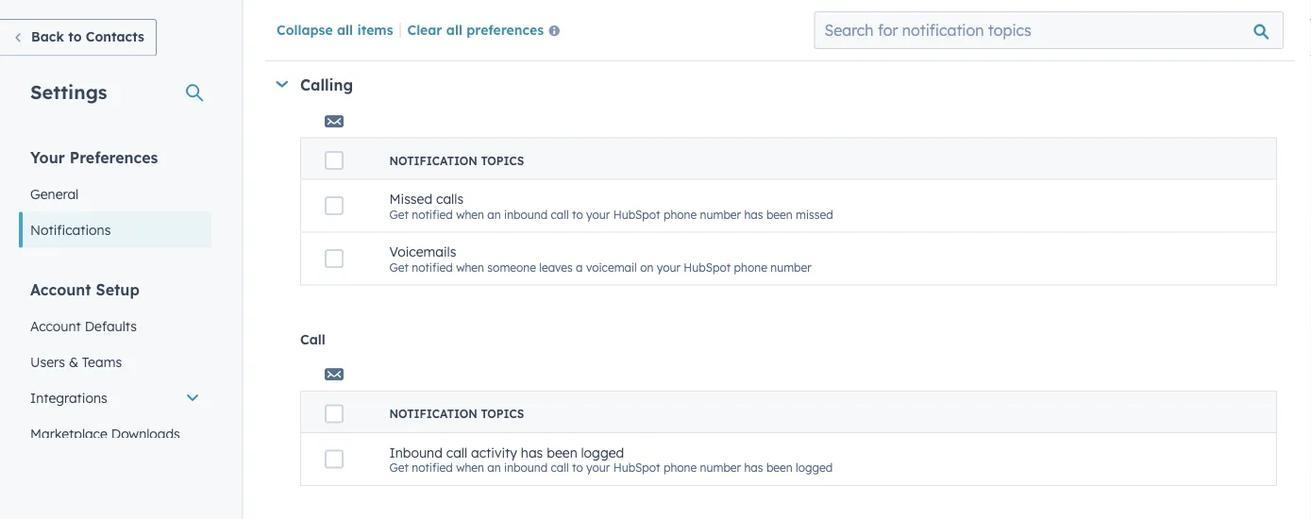 Task type: locate. For each thing, give the bounding box(es) containing it.
0 horizontal spatial logged
[[581, 444, 624, 461]]

calls
[[436, 191, 464, 207]]

2 inbound from the top
[[504, 461, 548, 475]]

marketplace downloads link
[[19, 416, 212, 452]]

marketplace
[[30, 425, 107, 442]]

1 vertical spatial to
[[572, 207, 583, 221]]

a
[[488, 8, 495, 22], [655, 8, 662, 22], [736, 8, 743, 22], [576, 260, 583, 274]]

inbound
[[390, 444, 443, 461]]

on left the blog
[[719, 8, 733, 22]]

notification up inbound
[[390, 407, 478, 421]]

hubspot for missed calls
[[613, 207, 661, 221]]

has
[[744, 207, 763, 221], [521, 444, 543, 461], [744, 461, 763, 475]]

phone for voicemails
[[734, 260, 768, 274]]

all inside "button"
[[446, 21, 463, 38]]

0 vertical spatial an
[[488, 207, 501, 221]]

phone inside missed calls get notified when an inbound call to your hubspot phone number has been missed
[[664, 207, 697, 221]]

0 vertical spatial account
[[30, 280, 91, 299]]

an
[[488, 207, 501, 221], [488, 461, 501, 475]]

logged
[[581, 444, 624, 461], [796, 461, 833, 475]]

2 when from the top
[[456, 207, 484, 221]]

1 vertical spatial your
[[657, 260, 681, 274]]

account for account setup
[[30, 280, 91, 299]]

4 when from the top
[[456, 461, 484, 475]]

a right leaves
[[576, 260, 583, 274]]

notification topics
[[390, 153, 524, 168], [390, 407, 524, 421]]

account up account defaults in the left bottom of the page
[[30, 280, 91, 299]]

notification topics up the calls
[[390, 153, 524, 168]]

phone for missed calls
[[664, 207, 697, 221]]

1 vertical spatial topics
[[481, 407, 524, 421]]

your
[[586, 207, 610, 221], [657, 260, 681, 274], [586, 461, 610, 475]]

0 vertical spatial to
[[68, 28, 82, 45]]

call up leaves
[[551, 207, 569, 221]]

hubspot
[[613, 207, 661, 221], [684, 260, 731, 274], [613, 461, 661, 475]]

1 vertical spatial on
[[640, 260, 654, 274]]

1 account from the top
[[30, 280, 91, 299]]

notified right items
[[412, 8, 453, 22]]

4 notified from the top
[[412, 461, 453, 475]]

0 vertical spatial number
[[700, 207, 741, 221]]

someone
[[488, 260, 536, 274]]

notification up the calls
[[390, 153, 478, 168]]

2 get from the top
[[390, 207, 409, 221]]

when right clear
[[456, 8, 484, 22]]

an inside inbound call activity has been logged get notified when an inbound call to your hubspot phone number has been logged
[[488, 461, 501, 475]]

account
[[30, 280, 91, 299], [30, 318, 81, 334]]

2 vertical spatial to
[[572, 461, 583, 475]]

1 horizontal spatial on
[[719, 8, 733, 22]]

1 vertical spatial number
[[771, 260, 812, 274]]

2 an from the top
[[488, 461, 501, 475]]

number inside inbound call activity has been logged get notified when an inbound call to your hubspot phone number has been logged
[[700, 461, 741, 475]]

teams
[[82, 354, 122, 370]]

collapse all items
[[277, 21, 393, 38]]

when right inbound
[[456, 461, 484, 475]]

account for account defaults
[[30, 318, 81, 334]]

1 vertical spatial notification
[[390, 407, 478, 421]]

settings
[[30, 80, 107, 103]]

1 notification from the top
[[390, 153, 478, 168]]

1 vertical spatial inbound
[[504, 461, 548, 475]]

to right activity
[[572, 461, 583, 475]]

2 all from the left
[[446, 21, 463, 38]]

0 vertical spatial hubspot
[[613, 207, 661, 221]]

hubspot inside missed calls get notified when an inbound call to your hubspot phone number has been missed
[[613, 207, 661, 221]]

your
[[30, 148, 65, 167]]

clear all preferences
[[407, 21, 544, 38]]

a left teammate
[[488, 8, 495, 22]]

1 all from the left
[[337, 21, 353, 38]]

2 notified from the top
[[412, 207, 453, 221]]

1 vertical spatial notification topics
[[390, 407, 524, 421]]

comment
[[666, 8, 716, 22]]

on
[[719, 8, 733, 22], [640, 260, 654, 274]]

your inside voicemails get notified when someone leaves a voicemail on your hubspot phone number
[[657, 260, 681, 274]]

0 vertical spatial notification topics
[[390, 153, 524, 168]]

1 notification topics from the top
[[390, 153, 524, 168]]

all left items
[[337, 21, 353, 38]]

phone inside voicemails get notified when someone leaves a voicemail on your hubspot phone number
[[734, 260, 768, 274]]

all right clear
[[446, 21, 463, 38]]

1 topics from the top
[[481, 153, 524, 168]]

missed
[[390, 191, 433, 207]]

number inside voicemails get notified when someone leaves a voicemail on your hubspot phone number
[[771, 260, 812, 274]]

to
[[68, 28, 82, 45], [572, 207, 583, 221], [572, 461, 583, 475]]

collapse
[[277, 21, 333, 38]]

@mentions
[[557, 8, 617, 22]]

1 vertical spatial an
[[488, 461, 501, 475]]

inbound
[[504, 207, 548, 221], [504, 461, 548, 475]]

call inside missed calls get notified when an inbound call to your hubspot phone number has been missed
[[551, 207, 569, 221]]

3 when from the top
[[456, 260, 484, 274]]

notified down the calls
[[412, 260, 453, 274]]

get
[[390, 8, 409, 22], [390, 207, 409, 221], [390, 260, 409, 274], [390, 461, 409, 475]]

1 vertical spatial phone
[[734, 260, 768, 274]]

1 vertical spatial account
[[30, 318, 81, 334]]

call
[[551, 207, 569, 221], [446, 444, 468, 461], [551, 461, 569, 475]]

2 vertical spatial your
[[586, 461, 610, 475]]

your inside missed calls get notified when an inbound call to your hubspot phone number has been missed
[[586, 207, 610, 221]]

0 vertical spatial your
[[586, 207, 610, 221]]

phone
[[664, 207, 697, 221], [734, 260, 768, 274], [664, 461, 697, 475]]

1 horizontal spatial all
[[446, 21, 463, 38]]

3 get from the top
[[390, 260, 409, 274]]

been inside missed calls get notified when an inbound call to your hubspot phone number has been missed
[[767, 207, 793, 221]]

2 notification from the top
[[390, 407, 478, 421]]

when left someone
[[456, 260, 484, 274]]

1 get from the top
[[390, 8, 409, 22]]

your preferences
[[30, 148, 158, 167]]

on right "voicemail" on the bottom
[[640, 260, 654, 274]]

2 vertical spatial phone
[[664, 461, 697, 475]]

back to contacts
[[31, 28, 144, 45]]

get inside missed calls get notified when an inbound call to your hubspot phone number has been missed
[[390, 207, 409, 221]]

topics
[[481, 153, 524, 168], [481, 407, 524, 421]]

number for missed calls
[[700, 207, 741, 221]]

0 horizontal spatial all
[[337, 21, 353, 38]]

to up voicemails get notified when someone leaves a voicemail on your hubspot phone number
[[572, 207, 583, 221]]

Search for notification topics search field
[[815, 11, 1284, 49]]

hubspot inside voicemails get notified when someone leaves a voicemail on your hubspot phone number
[[684, 260, 731, 274]]

2 account from the top
[[30, 318, 81, 334]]

been
[[767, 207, 793, 221], [547, 444, 578, 461], [767, 461, 793, 475]]

notified
[[412, 8, 453, 22], [412, 207, 453, 221], [412, 260, 453, 274], [412, 461, 453, 475]]

activity
[[471, 444, 517, 461]]

1 an from the top
[[488, 207, 501, 221]]

users
[[30, 354, 65, 370]]

marketplace downloads
[[30, 425, 180, 442]]

get inside voicemails get notified when someone leaves a voicemail on your hubspot phone number
[[390, 260, 409, 274]]

3 notified from the top
[[412, 260, 453, 274]]

number inside missed calls get notified when an inbound call to your hubspot phone number has been missed
[[700, 207, 741, 221]]

0 horizontal spatial on
[[640, 260, 654, 274]]

to right back
[[68, 28, 82, 45]]

when
[[456, 8, 484, 22], [456, 207, 484, 221], [456, 260, 484, 274], [456, 461, 484, 475]]

on inside voicemails get notified when someone leaves a voicemail on your hubspot phone number
[[640, 260, 654, 274]]

preferences
[[467, 21, 544, 38]]

an right the calls
[[488, 207, 501, 221]]

integrations button
[[19, 380, 212, 416]]

call
[[300, 331, 326, 347]]

2 vertical spatial number
[[700, 461, 741, 475]]

voicemails
[[390, 243, 457, 260]]

account defaults
[[30, 318, 137, 334]]

1 vertical spatial hubspot
[[684, 260, 731, 274]]

integrations
[[30, 390, 107, 406]]

account setup element
[[19, 279, 212, 519]]

1 inbound from the top
[[504, 207, 548, 221]]

clear all preferences button
[[407, 20, 568, 42]]

when up voicemails
[[456, 207, 484, 221]]

when inside missed calls get notified when an inbound call to your hubspot phone number has been missed
[[456, 207, 484, 221]]

all
[[337, 21, 353, 38], [446, 21, 463, 38]]

2 vertical spatial hubspot
[[613, 461, 661, 475]]

items
[[357, 21, 393, 38]]

phone inside inbound call activity has been logged get notified when an inbound call to your hubspot phone number has been logged
[[664, 461, 697, 475]]

account defaults link
[[19, 308, 212, 344]]

notified left activity
[[412, 461, 453, 475]]

0 vertical spatial notification
[[390, 153, 478, 168]]

notification
[[390, 153, 478, 168], [390, 407, 478, 421]]

4 get from the top
[[390, 461, 409, 475]]

an right inbound
[[488, 461, 501, 475]]

setup
[[96, 280, 140, 299]]

preferences
[[70, 148, 158, 167]]

notification topics up activity
[[390, 407, 524, 421]]

number
[[700, 207, 741, 221], [771, 260, 812, 274], [700, 461, 741, 475]]

notified up voicemails
[[412, 207, 453, 221]]

0 vertical spatial inbound
[[504, 207, 548, 221]]

your for missed calls
[[586, 207, 610, 221]]

inbound call activity has been logged get notified when an inbound call to your hubspot phone number has been logged
[[390, 444, 833, 475]]

all for clear
[[446, 21, 463, 38]]

account up users
[[30, 318, 81, 334]]

contacts
[[86, 28, 144, 45]]

0 vertical spatial topics
[[481, 153, 524, 168]]

0 vertical spatial phone
[[664, 207, 697, 221]]



Task type: vqa. For each thing, say whether or not it's contained in the screenshot.
Account for Account Setup
yes



Task type: describe. For each thing, give the bounding box(es) containing it.
leaves
[[540, 260, 573, 274]]

teammate
[[498, 8, 554, 22]]

number for voicemails
[[771, 260, 812, 274]]

1 horizontal spatial logged
[[796, 461, 833, 475]]

has inside missed calls get notified when an inbound call to your hubspot phone number has been missed
[[744, 207, 763, 221]]

your inside inbound call activity has been logged get notified when an inbound call to your hubspot phone number has been logged
[[586, 461, 610, 475]]

calling
[[300, 75, 353, 94]]

get notified when a teammate @mentions you in a comment on a blog draft.
[[390, 8, 802, 22]]

1 notified from the top
[[412, 8, 453, 22]]

2 notification topics from the top
[[390, 407, 524, 421]]

inbound inside inbound call activity has been logged get notified when an inbound call to your hubspot phone number has been logged
[[504, 461, 548, 475]]

draft.
[[773, 8, 802, 22]]

a inside voicemails get notified when someone leaves a voicemail on your hubspot phone number
[[576, 260, 583, 274]]

all for collapse
[[337, 21, 353, 38]]

back
[[31, 28, 64, 45]]

account setup
[[30, 280, 140, 299]]

voicemails get notified when someone leaves a voicemail on your hubspot phone number
[[390, 243, 812, 274]]

an inside missed calls get notified when an inbound call to your hubspot phone number has been missed
[[488, 207, 501, 221]]

&
[[69, 354, 78, 370]]

users & teams link
[[19, 344, 212, 380]]

notified inside inbound call activity has been logged get notified when an inbound call to your hubspot phone number has been logged
[[412, 461, 453, 475]]

general
[[30, 186, 79, 202]]

users & teams
[[30, 354, 122, 370]]

in
[[643, 8, 652, 22]]

collapse all items button
[[277, 21, 393, 38]]

hubspot for voicemails
[[684, 260, 731, 274]]

blog
[[746, 8, 770, 22]]

back to contacts link
[[0, 19, 157, 56]]

when inside inbound call activity has been logged get notified when an inbound call to your hubspot phone number has been logged
[[456, 461, 484, 475]]

clear
[[407, 21, 442, 38]]

missed calls get notified when an inbound call to your hubspot phone number has been missed
[[390, 191, 834, 221]]

inbound inside missed calls get notified when an inbound call to your hubspot phone number has been missed
[[504, 207, 548, 221]]

your preferences element
[[19, 147, 212, 248]]

notified inside missed calls get notified when an inbound call to your hubspot phone number has been missed
[[412, 207, 453, 221]]

when inside voicemails get notified when someone leaves a voicemail on your hubspot phone number
[[456, 260, 484, 274]]

downloads
[[111, 425, 180, 442]]

you
[[620, 8, 640, 22]]

missed
[[796, 207, 834, 221]]

call right activity
[[551, 461, 569, 475]]

your for voicemails
[[657, 260, 681, 274]]

notifications link
[[19, 212, 212, 248]]

voicemail
[[586, 260, 637, 274]]

to inside inbound call activity has been logged get notified when an inbound call to your hubspot phone number has been logged
[[572, 461, 583, 475]]

general link
[[19, 176, 212, 212]]

notifications
[[30, 221, 111, 238]]

call left activity
[[446, 444, 468, 461]]

a left the blog
[[736, 8, 743, 22]]

a right in
[[655, 8, 662, 22]]

defaults
[[85, 318, 137, 334]]

notified inside voicemails get notified when someone leaves a voicemail on your hubspot phone number
[[412, 260, 453, 274]]

get inside inbound call activity has been logged get notified when an inbound call to your hubspot phone number has been logged
[[390, 461, 409, 475]]

caret image
[[276, 81, 288, 88]]

0 vertical spatial on
[[719, 8, 733, 22]]

calling button
[[276, 75, 1278, 94]]

to inside missed calls get notified when an inbound call to your hubspot phone number has been missed
[[572, 207, 583, 221]]

1 when from the top
[[456, 8, 484, 22]]

2 topics from the top
[[481, 407, 524, 421]]

hubspot inside inbound call activity has been logged get notified when an inbound call to your hubspot phone number has been logged
[[613, 461, 661, 475]]



